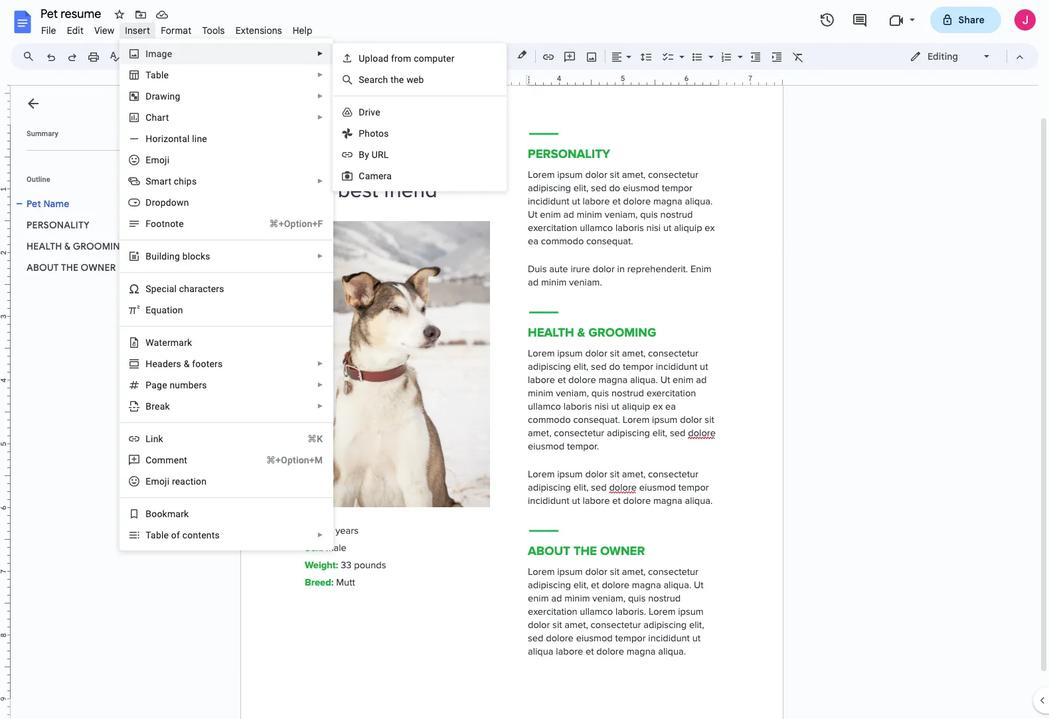 Task type: vqa. For each thing, say whether or not it's contained in the screenshot.


Task type: locate. For each thing, give the bounding box(es) containing it.
editing button
[[900, 46, 1001, 66]]

► for table of content s
[[317, 531, 324, 539]]

0 vertical spatial emoji
[[146, 155, 170, 165]]

d down the t
[[146, 91, 152, 102]]

p
[[359, 128, 365, 139]]

7 ► from the top
[[317, 360, 324, 367]]

emoji down m
[[146, 476, 170, 487]]

b
[[359, 149, 365, 160], [146, 251, 152, 262], [146, 509, 152, 519]]

e quation
[[146, 305, 183, 315]]

p hotos
[[359, 128, 389, 139]]

application
[[0, 0, 1049, 719]]

pa
[[146, 380, 157, 390]]

dropdown
[[146, 197, 189, 208]]

smart
[[146, 176, 171, 187]]

1 horizontal spatial &
[[184, 359, 190, 369]]

t
[[146, 70, 151, 80]]

s
[[215, 530, 220, 541]]

edit menu item
[[62, 23, 89, 39]]

the
[[391, 74, 404, 85]]

mage
[[148, 48, 172, 59]]

smart chips z element
[[146, 176, 201, 187]]

menu
[[115, 0, 334, 550], [333, 43, 507, 191]]

hotos
[[365, 128, 389, 139]]

camera c element
[[359, 171, 396, 181]]

menu containing u
[[333, 43, 507, 191]]

foot n ote
[[146, 218, 184, 229]]

of
[[171, 530, 180, 541]]

u pload from computer
[[359, 53, 455, 64]]

computer
[[414, 53, 455, 64]]

1 ► from the top
[[317, 50, 324, 57]]

& inside document outline element
[[64, 240, 71, 252]]

t able
[[146, 70, 169, 80]]

about the owner
[[27, 262, 116, 274]]

► for e numbers
[[317, 381, 324, 388]]

► for ilding blocks
[[317, 252, 324, 260]]

1 vertical spatial b
[[146, 251, 152, 262]]

► for h eaders & footers
[[317, 360, 324, 367]]

0 horizontal spatial d
[[146, 91, 152, 102]]

outline
[[27, 175, 50, 184]]

line
[[192, 133, 207, 144]]

1 emoji from the top
[[146, 155, 170, 165]]

chart q element
[[146, 112, 173, 123]]

search the web s element
[[359, 74, 428, 85]]

share button
[[930, 7, 1001, 33]]

2 emoji from the top
[[146, 476, 170, 487]]

view menu item
[[89, 23, 120, 39]]

b for y
[[359, 149, 365, 160]]

file
[[41, 25, 56, 37]]

& right eaders
[[184, 359, 190, 369]]

table t element
[[146, 70, 173, 80]]

menu bar containing file
[[36, 17, 318, 39]]

pet name
[[27, 198, 69, 210]]

editing
[[928, 50, 958, 62]]

outline heading
[[11, 175, 191, 193]]

l ink
[[146, 434, 163, 444]]

3 ► from the top
[[317, 92, 324, 100]]

1 vertical spatial d
[[359, 107, 365, 118]]

&
[[64, 240, 71, 252], [184, 359, 190, 369]]

e
[[162, 380, 167, 390]]

table
[[146, 530, 169, 541]]

2 vertical spatial b
[[146, 509, 152, 519]]

text color image
[[490, 47, 509, 66]]

drive d element
[[359, 107, 384, 118]]

►
[[317, 50, 324, 57], [317, 71, 324, 78], [317, 92, 324, 100], [317, 114, 324, 121], [317, 177, 324, 185], [317, 252, 324, 260], [317, 360, 324, 367], [317, 381, 324, 388], [317, 402, 324, 410], [317, 531, 324, 539]]

8 ► from the top
[[317, 381, 324, 388]]

& up the at the top
[[64, 240, 71, 252]]

9 ► from the top
[[317, 402, 324, 410]]

ookmark
[[152, 509, 189, 519]]

personality
[[27, 219, 90, 231]]

document outline element
[[11, 86, 191, 719]]

summary heading
[[27, 129, 58, 139]]

⌘k
[[308, 434, 323, 444]]

dropdown 6 element
[[146, 197, 193, 208]]

insert
[[125, 25, 150, 37]]

n
[[165, 218, 170, 229]]

e
[[146, 305, 151, 315]]

0 vertical spatial d
[[146, 91, 152, 102]]

2 ► from the top
[[317, 71, 324, 78]]

building blocks u element
[[146, 251, 214, 262]]

link l element
[[146, 434, 167, 444]]

horizontal line r element
[[146, 133, 211, 144]]

pet
[[27, 198, 41, 210]]

pload
[[365, 53, 389, 64]]

b left url at the left of page
[[359, 149, 365, 160]]

1 vertical spatial emoji
[[146, 476, 170, 487]]

format menu item
[[156, 23, 197, 39]]

application containing share
[[0, 0, 1049, 719]]

footnote n element
[[146, 218, 188, 229]]

0 horizontal spatial &
[[64, 240, 71, 252]]

line & paragraph spacing image
[[638, 47, 654, 66]]

numbers
[[170, 380, 207, 390]]

0 vertical spatial &
[[64, 240, 71, 252]]

footers
[[192, 359, 223, 369]]

h
[[146, 359, 152, 369]]

⌘+option+f
[[269, 218, 323, 229]]

grooming
[[73, 240, 128, 252]]

6 ► from the top
[[317, 252, 324, 260]]

emoji
[[146, 155, 170, 165], [146, 476, 170, 487]]

url
[[372, 149, 389, 160]]

⌘+option+m element
[[250, 454, 323, 467]]

numbered list menu image
[[734, 48, 743, 52]]

smart chips
[[146, 176, 197, 187]]

extensions menu item
[[230, 23, 287, 39]]

emoji for emoji reaction
[[146, 476, 170, 487]]

ho r izontal line
[[146, 133, 207, 144]]

owner
[[81, 262, 116, 274]]

emoji up smart
[[146, 155, 170, 165]]

ment
[[166, 455, 187, 465]]

ilding
[[157, 251, 180, 262]]

tools menu item
[[197, 23, 230, 39]]

photos p element
[[359, 128, 393, 139]]

y
[[365, 149, 369, 160]]

0 vertical spatial b
[[359, 149, 365, 160]]

equation e element
[[146, 305, 187, 315]]

u
[[359, 53, 365, 64]]

Menus field
[[17, 47, 46, 66]]

brea k
[[146, 401, 170, 412]]

main toolbar
[[39, 0, 809, 515]]

bottom margin image
[[0, 695, 10, 719]]

insert image image
[[584, 47, 599, 66]]

web
[[406, 74, 424, 85]]

d
[[146, 91, 152, 102], [359, 107, 365, 118]]

b left ilding
[[146, 251, 152, 262]]

co
[[146, 455, 157, 465]]

d for rive
[[359, 107, 365, 118]]

i mage
[[146, 48, 172, 59]]

b up table
[[146, 509, 152, 519]]

& inside menu
[[184, 359, 190, 369]]

1 horizontal spatial d
[[359, 107, 365, 118]]

4 ► from the top
[[317, 114, 324, 121]]

⌘k element
[[292, 432, 323, 446]]

d up p
[[359, 107, 365, 118]]

1 vertical spatial &
[[184, 359, 190, 369]]

10 ► from the top
[[317, 531, 324, 539]]

menu bar
[[36, 17, 318, 39]]



Task type: describe. For each thing, give the bounding box(es) containing it.
insert menu item
[[120, 23, 156, 39]]

emoji reaction 5 element
[[146, 476, 211, 487]]

d rawing
[[146, 91, 180, 102]]

ink
[[151, 434, 163, 444]]

pa g e numbers
[[146, 380, 207, 390]]

emoji reaction
[[146, 476, 207, 487]]

amera
[[365, 171, 392, 181]]

chart
[[146, 112, 169, 123]]

extensions
[[235, 25, 282, 37]]

Rename text field
[[36, 5, 109, 21]]

upload from computer u element
[[359, 53, 459, 64]]

b y url
[[359, 149, 389, 160]]

top margin image
[[0, 62, 10, 129]]

c
[[162, 284, 167, 294]]

watermark j element
[[146, 337, 196, 348]]

comment m element
[[146, 455, 191, 465]]

b for u
[[146, 251, 152, 262]]

table of content s
[[146, 530, 220, 541]]

tools
[[202, 25, 225, 37]]

highlight color image
[[515, 47, 529, 63]]

format
[[161, 25, 192, 37]]

b for ookmark
[[146, 509, 152, 519]]

special characters c element
[[146, 284, 228, 294]]

content
[[182, 530, 215, 541]]

earch
[[364, 74, 388, 85]]

health & grooming
[[27, 240, 128, 252]]

table of contents s element
[[146, 530, 224, 541]]

bookmark b element
[[146, 509, 193, 519]]

break k element
[[146, 401, 174, 412]]

c
[[359, 171, 365, 181]]

h eaders & footers
[[146, 359, 223, 369]]

i
[[146, 48, 148, 59]]

reaction
[[172, 476, 207, 487]]

summary
[[27, 129, 58, 138]]

spe
[[146, 284, 162, 294]]

the
[[61, 262, 79, 274]]

drawing d element
[[146, 91, 184, 102]]

s earch the web
[[359, 74, 424, 85]]

d rive
[[359, 107, 380, 118]]

spe c ial characters
[[146, 284, 224, 294]]

watermark
[[146, 337, 192, 348]]

foot
[[146, 218, 165, 229]]

r
[[158, 133, 161, 144]]

d for rawing
[[146, 91, 152, 102]]

by url b element
[[359, 149, 393, 160]]

help menu item
[[287, 23, 318, 39]]

izontal
[[161, 133, 190, 144]]

able
[[151, 70, 169, 80]]

name
[[43, 198, 69, 210]]

menu bar inside menu bar 'banner'
[[36, 17, 318, 39]]

eaders
[[152, 359, 181, 369]]

page numbers g element
[[146, 380, 211, 390]]

ial
[[167, 284, 177, 294]]

characters
[[179, 284, 224, 294]]

m
[[157, 455, 166, 465]]

brea
[[146, 401, 165, 412]]

⌘+option+m
[[266, 455, 323, 465]]

► for brea k
[[317, 402, 324, 410]]

► for i mage
[[317, 50, 324, 57]]

menu containing i
[[115, 0, 334, 550]]

s
[[359, 74, 364, 85]]

► for d rawing
[[317, 92, 324, 100]]

l
[[146, 434, 151, 444]]

k
[[165, 401, 170, 412]]

help
[[293, 25, 313, 37]]

edit
[[67, 25, 84, 37]]

emoji 7 element
[[146, 155, 173, 165]]

from
[[391, 53, 411, 64]]

► for t able
[[317, 71, 324, 78]]

mode and view toolbar
[[900, 43, 1031, 70]]

quation
[[151, 305, 183, 315]]

bulleted list menu image
[[705, 48, 714, 52]]

b ookmark
[[146, 509, 189, 519]]

g
[[157, 380, 162, 390]]

rive
[[365, 107, 380, 118]]

⌘+option+f element
[[253, 217, 323, 230]]

menu bar banner
[[0, 0, 1049, 719]]

rawing
[[152, 91, 180, 102]]

ho
[[146, 133, 158, 144]]

headers & footers h element
[[146, 359, 227, 369]]

5 ► from the top
[[317, 177, 324, 185]]

health
[[27, 240, 62, 252]]

right margin image
[[715, 75, 782, 85]]

c amera
[[359, 171, 392, 181]]

u
[[152, 251, 157, 262]]

Star checkbox
[[110, 5, 129, 24]]

b u ilding blocks
[[146, 251, 210, 262]]

file menu item
[[36, 23, 62, 39]]

image i element
[[146, 48, 176, 59]]

share
[[959, 14, 985, 26]]

chips
[[174, 176, 197, 187]]

about
[[27, 262, 59, 274]]

co m ment
[[146, 455, 187, 465]]

emoji for the emoji 7 element
[[146, 155, 170, 165]]

ote
[[170, 218, 184, 229]]

view
[[94, 25, 114, 37]]



